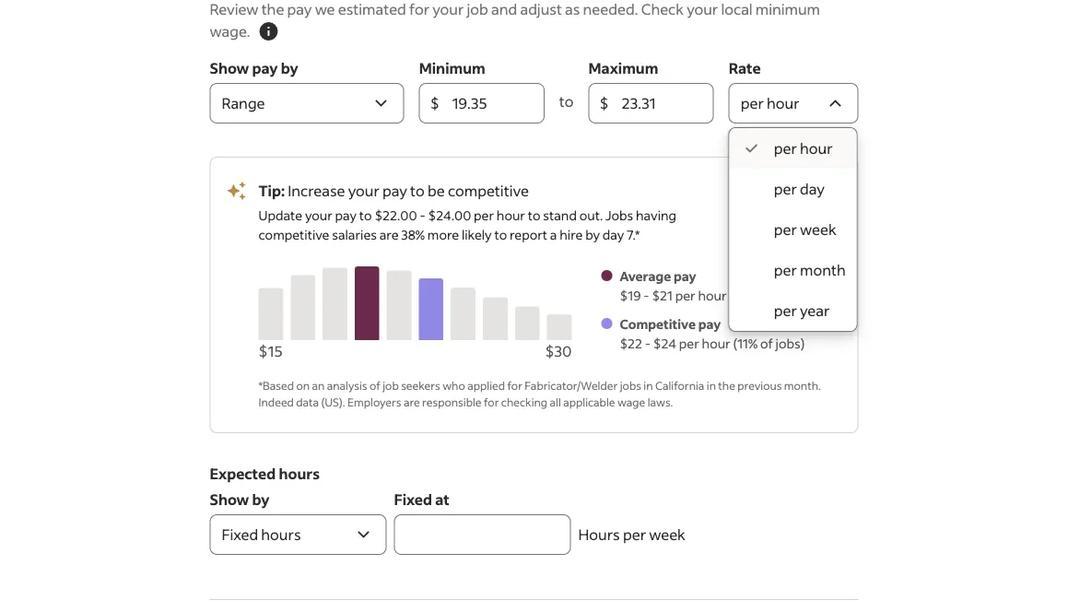 Task type: describe. For each thing, give the bounding box(es) containing it.
$21
[[652, 287, 673, 304]]

report
[[510, 226, 548, 243]]

update inside tip: increase your pay to be competitive update your pay to $22.00 - $24.00 per hour to stand out. jobs having competitive salaries are 38% more likely to report a hire by day 7.*
[[259, 207, 303, 224]]

$15
[[259, 342, 283, 360]]

$ for minimum
[[430, 94, 440, 112]]

tip: increase your pay to be competitive update your pay to $22.00 - $24.00 per hour to stand out. jobs having competitive salaries are 38% more likely to report a hire by day 7.*
[[259, 181, 677, 243]]

likely
[[462, 226, 492, 243]]

per hour button
[[729, 83, 859, 124]]

check
[[641, 0, 684, 18]]

$22.00
[[375, 207, 417, 224]]

be
[[428, 181, 445, 200]]

per week
[[774, 220, 837, 239]]

hours per week
[[579, 525, 686, 544]]

hour inside average pay $19 - $21 per hour (13% of jobs)
[[698, 287, 727, 304]]

by inside tip: increase your pay to be competitive update your pay to $22.00 - $24.00 per hour to stand out. jobs having competitive salaries are 38% more likely to report a hire by day 7.*
[[586, 226, 600, 243]]

minimum
[[756, 0, 821, 18]]

jobs
[[620, 378, 642, 392]]

1 in from the left
[[644, 378, 653, 392]]

pay inside average pay $19 - $21 per hour (13% of jobs)
[[674, 268, 697, 284]]

$ for maximum
[[600, 94, 609, 112]]

rate
[[729, 59, 761, 77]]

to up report
[[528, 207, 541, 224]]

hour inside dropdown button
[[767, 94, 800, 112]]

range
[[222, 94, 265, 112]]

employers
[[348, 395, 402, 409]]

per right hours
[[623, 525, 646, 544]]

we
[[315, 0, 335, 18]]

per left month
[[774, 260, 797, 279]]

fabricator/welder
[[525, 378, 618, 392]]

increase
[[288, 181, 345, 200]]

year
[[800, 301, 830, 320]]

jobs
[[606, 207, 634, 224]]

tip:
[[259, 181, 285, 200]]

fixed for fixed at
[[394, 490, 432, 509]]

$19
[[620, 287, 641, 304]]

pay down tooltip for how salary estimate is determined. image
[[252, 59, 278, 77]]

of for (11%
[[761, 335, 773, 352]]

applicable
[[563, 395, 615, 409]]

responsible
[[422, 395, 482, 409]]

minimum
[[419, 59, 486, 77]]

hour inside tip: increase your pay to be competitive update your pay to $22.00 - $24.00 per hour to stand out. jobs having competitive salaries are 38% more likely to report a hire by day 7.*
[[497, 207, 525, 224]]

show for show pay by
[[210, 59, 249, 77]]

7.*
[[627, 226, 640, 243]]

job inside *based on an analysis of job seekers who applied for fabricator/welder jobs in california in the previous month. indeed data (us). employers are responsible for checking all applicable wage laws.
[[383, 378, 399, 392]]

$22
[[620, 335, 643, 352]]

- for average pay $19 - $21 per hour (13% of jobs)
[[644, 287, 650, 304]]

show for show by
[[210, 490, 249, 509]]

fixed hours
[[222, 525, 301, 544]]

tooltip for how salary estimate is determined. image
[[258, 20, 280, 42]]

laws.
[[648, 395, 673, 409]]

$24
[[654, 335, 677, 352]]

pay up $22.00
[[383, 181, 407, 200]]

to right likely
[[495, 226, 507, 243]]

hour inside competitive pay $22 - $24 per hour (11% of jobs)
[[702, 335, 731, 352]]

analysis
[[327, 378, 367, 392]]

indeed
[[259, 395, 294, 409]]

maximum
[[589, 59, 659, 77]]

previous
[[738, 378, 782, 392]]

applied
[[468, 378, 505, 392]]

your left and
[[433, 0, 464, 18]]

update inside update "button"
[[762, 194, 814, 213]]

(13%
[[730, 287, 756, 304]]

as
[[565, 0, 580, 18]]

0 horizontal spatial competitive
[[259, 226, 330, 243]]

your left local
[[687, 0, 718, 18]]

per inside option
[[774, 139, 797, 158]]

salaries
[[332, 226, 377, 243]]

$30
[[545, 342, 572, 360]]

$24.00
[[428, 207, 471, 224]]

per hour inside per hour dropdown button
[[741, 94, 800, 112]]

per inside dropdown button
[[741, 94, 764, 112]]

adjust
[[520, 0, 562, 18]]

expected
[[210, 464, 276, 483]]

week inside rate list box
[[800, 220, 837, 239]]

to right minimum field
[[559, 92, 574, 111]]

hours for expected hours
[[279, 464, 320, 483]]

of for (13%
[[758, 287, 771, 304]]

an
[[312, 378, 325, 392]]

pay inside competitive pay $22 - $24 per hour (11% of jobs)
[[699, 316, 721, 332]]

month
[[800, 260, 846, 279]]

day inside rate list box
[[800, 179, 825, 198]]

wage.
[[210, 22, 250, 41]]

wage
[[618, 395, 646, 409]]

range button
[[210, 83, 404, 124]]

average
[[620, 268, 671, 284]]

review the pay we estimated for your job and adjust as needed. check your local minimum wage.
[[210, 0, 821, 41]]

competitive pay $22 - $24 per hour (11% of jobs)
[[620, 316, 805, 352]]

per day
[[774, 179, 825, 198]]

hire
[[560, 226, 583, 243]]



Task type: vqa. For each thing, say whether or not it's contained in the screenshot.
the bottommost OF
yes



Task type: locate. For each thing, give the bounding box(es) containing it.
per up likely
[[474, 207, 494, 224]]

2 in from the left
[[707, 378, 716, 392]]

*based on an analysis of job seekers who applied for fabricator/welder jobs in california in the previous month. indeed data (us). employers are responsible for checking all applicable wage laws.
[[259, 378, 821, 409]]

rate list box
[[730, 128, 857, 331]]

by
[[281, 59, 298, 77], [586, 226, 600, 243], [252, 490, 270, 509]]

0 vertical spatial are
[[380, 226, 399, 243]]

the
[[261, 0, 284, 18], [719, 378, 736, 392]]

update button
[[747, 187, 828, 220]]

2 horizontal spatial for
[[507, 378, 523, 392]]

per down per day
[[774, 220, 797, 239]]

more
[[428, 226, 459, 243]]

1 vertical spatial show
[[210, 490, 249, 509]]

update down tip: on the left
[[259, 207, 303, 224]]

*based
[[259, 378, 294, 392]]

1 horizontal spatial competitive
[[448, 181, 529, 200]]

your down increase
[[305, 207, 333, 224]]

fixed at
[[394, 490, 450, 509]]

show pay by
[[210, 59, 298, 77]]

of right (11%
[[761, 335, 773, 352]]

1 horizontal spatial day
[[800, 179, 825, 198]]

week
[[800, 220, 837, 239], [649, 525, 686, 544]]

job up employers
[[383, 378, 399, 392]]

per hour inside per hour option
[[774, 139, 833, 158]]

0 vertical spatial week
[[800, 220, 837, 239]]

2 vertical spatial by
[[252, 490, 270, 509]]

of right '(13%'
[[758, 287, 771, 304]]

are down seekers
[[404, 395, 420, 409]]

1 horizontal spatial update
[[762, 194, 814, 213]]

38%
[[401, 226, 425, 243]]

per inside competitive pay $22 - $24 per hour (11% of jobs)
[[679, 335, 700, 352]]

jobs) inside average pay $19 - $21 per hour (13% of jobs)
[[774, 287, 803, 304]]

(11%
[[733, 335, 758, 352]]

week right hours
[[649, 525, 686, 544]]

estimated
[[338, 0, 406, 18]]

0 horizontal spatial in
[[644, 378, 653, 392]]

0 vertical spatial competitive
[[448, 181, 529, 200]]

the up tooltip for how salary estimate is determined. image
[[261, 0, 284, 18]]

1 vertical spatial -
[[644, 287, 650, 304]]

out.
[[580, 207, 603, 224]]

show down wage.
[[210, 59, 249, 77]]

for right estimated
[[409, 0, 430, 18]]

0 vertical spatial day
[[800, 179, 825, 198]]

1 horizontal spatial by
[[281, 59, 298, 77]]

0 vertical spatial jobs)
[[774, 287, 803, 304]]

- for competitive pay $22 - $24 per hour (11% of jobs)
[[645, 335, 651, 352]]

hours for fixed hours
[[261, 525, 301, 544]]

fixed hours button
[[210, 514, 387, 555]]

1 vertical spatial by
[[586, 226, 600, 243]]

hours
[[279, 464, 320, 483], [261, 525, 301, 544]]

$ down minimum
[[430, 94, 440, 112]]

hours
[[579, 525, 620, 544]]

0 horizontal spatial week
[[649, 525, 686, 544]]

0 horizontal spatial job
[[383, 378, 399, 392]]

to up salaries
[[359, 207, 372, 224]]

1 vertical spatial the
[[719, 378, 736, 392]]

per hour
[[741, 94, 800, 112], [774, 139, 833, 158]]

$ down maximum on the right of page
[[600, 94, 609, 112]]

hour left (11%
[[702, 335, 731, 352]]

jobs) for average pay $19 - $21 per hour (13% of jobs)
[[774, 287, 803, 304]]

your
[[433, 0, 464, 18], [687, 0, 718, 18], [348, 181, 380, 200], [305, 207, 333, 224]]

1 vertical spatial competitive
[[259, 226, 330, 243]]

by down expected hours
[[252, 490, 270, 509]]

for
[[409, 0, 430, 18], [507, 378, 523, 392], [484, 395, 499, 409]]

1 $ from the left
[[430, 94, 440, 112]]

day left 7.*
[[603, 226, 624, 243]]

expected hours
[[210, 464, 320, 483]]

- inside competitive pay $22 - $24 per hour (11% of jobs)
[[645, 335, 651, 352]]

0 horizontal spatial day
[[603, 226, 624, 243]]

job left and
[[467, 0, 489, 18]]

per hour down rate on the top right of the page
[[741, 94, 800, 112]]

for inside review the pay we estimated for your job and adjust as needed. check your local minimum wage.
[[409, 0, 430, 18]]

stand
[[543, 207, 577, 224]]

0 vertical spatial show
[[210, 59, 249, 77]]

competitive
[[448, 181, 529, 200], [259, 226, 330, 243]]

Minimum field
[[452, 83, 534, 124]]

- inside average pay $19 - $21 per hour (13% of jobs)
[[644, 287, 650, 304]]

per down per hour option
[[774, 179, 797, 198]]

pay right the average in the right of the page
[[674, 268, 697, 284]]

competitive
[[620, 316, 696, 332]]

1 horizontal spatial $
[[600, 94, 609, 112]]

0 vertical spatial by
[[281, 59, 298, 77]]

0 horizontal spatial update
[[259, 207, 303, 224]]

0 horizontal spatial are
[[380, 226, 399, 243]]

day up the per week
[[800, 179, 825, 198]]

the left the previous
[[719, 378, 736, 392]]

1 vertical spatial week
[[649, 525, 686, 544]]

having
[[636, 207, 677, 224]]

0 vertical spatial job
[[467, 0, 489, 18]]

$
[[430, 94, 440, 112], [600, 94, 609, 112]]

2 vertical spatial of
[[370, 378, 381, 392]]

per right $21
[[676, 287, 696, 304]]

- left $21
[[644, 287, 650, 304]]

2 show from the top
[[210, 490, 249, 509]]

hours right expected
[[279, 464, 320, 483]]

1 vertical spatial jobs)
[[776, 335, 805, 352]]

1 horizontal spatial job
[[467, 0, 489, 18]]

0 horizontal spatial for
[[409, 0, 430, 18]]

review
[[210, 0, 259, 18]]

hour up per hour option
[[767, 94, 800, 112]]

pay up salaries
[[335, 207, 357, 224]]

pay inside review the pay we estimated for your job and adjust as needed. check your local minimum wage.
[[287, 0, 312, 18]]

(us).
[[321, 395, 345, 409]]

who
[[443, 378, 465, 392]]

1 show from the top
[[210, 59, 249, 77]]

pay left the we
[[287, 0, 312, 18]]

fixed
[[394, 490, 432, 509], [222, 525, 258, 544]]

- up the 38%
[[420, 207, 426, 224]]

1 vertical spatial hours
[[261, 525, 301, 544]]

0 vertical spatial fixed
[[394, 490, 432, 509]]

Fixed at field
[[394, 514, 571, 555]]

0 vertical spatial the
[[261, 0, 284, 18]]

job inside review the pay we estimated for your job and adjust as needed. check your local minimum wage.
[[467, 0, 489, 18]]

0 horizontal spatial fixed
[[222, 525, 258, 544]]

per right "$24"
[[679, 335, 700, 352]]

- inside tip: increase your pay to be competitive update your pay to $22.00 - $24.00 per hour to stand out. jobs having competitive salaries are 38% more likely to report a hire by day 7.*
[[420, 207, 426, 224]]

are down $22.00
[[380, 226, 399, 243]]

are inside tip: increase your pay to be competitive update your pay to $22.00 - $24.00 per hour to stand out. jobs having competitive salaries are 38% more likely to report a hire by day 7.*
[[380, 226, 399, 243]]

show by
[[210, 490, 270, 509]]

0 vertical spatial -
[[420, 207, 426, 224]]

1 horizontal spatial in
[[707, 378, 716, 392]]

by up range "dropdown button"
[[281, 59, 298, 77]]

1 horizontal spatial week
[[800, 220, 837, 239]]

local
[[721, 0, 753, 18]]

per hour up per day
[[774, 139, 833, 158]]

1 vertical spatial per hour
[[774, 139, 833, 158]]

of inside average pay $19 - $21 per hour (13% of jobs)
[[758, 287, 771, 304]]

jobs) inside competitive pay $22 - $24 per hour (11% of jobs)
[[776, 335, 805, 352]]

show down expected
[[210, 490, 249, 509]]

and
[[491, 0, 517, 18]]

fixed left "at"
[[394, 490, 432, 509]]

jobs) for competitive pay $22 - $24 per hour (11% of jobs)
[[776, 335, 805, 352]]

2 horizontal spatial by
[[586, 226, 600, 243]]

data
[[296, 395, 319, 409]]

1 vertical spatial day
[[603, 226, 624, 243]]

of inside competitive pay $22 - $24 per hour (11% of jobs)
[[761, 335, 773, 352]]

fixed inside dropdown button
[[222, 525, 258, 544]]

to left be
[[410, 181, 425, 200]]

per inside tip: increase your pay to be competitive update your pay to $22.00 - $24.00 per hour to stand out. jobs having competitive salaries are 38% more likely to report a hire by day 7.*
[[474, 207, 494, 224]]

in
[[644, 378, 653, 392], [707, 378, 716, 392]]

jobs) down per year
[[776, 335, 805, 352]]

competitive down tip: on the left
[[259, 226, 330, 243]]

1 vertical spatial job
[[383, 378, 399, 392]]

of up employers
[[370, 378, 381, 392]]

0 vertical spatial per hour
[[741, 94, 800, 112]]

job
[[467, 0, 489, 18], [383, 378, 399, 392]]

0 vertical spatial hours
[[279, 464, 320, 483]]

pay
[[287, 0, 312, 18], [252, 59, 278, 77], [383, 181, 407, 200], [335, 207, 357, 224], [674, 268, 697, 284], [699, 316, 721, 332]]

jobs) down per month
[[774, 287, 803, 304]]

0 vertical spatial of
[[758, 287, 771, 304]]

update up the per week
[[762, 194, 814, 213]]

of inside *based on an analysis of job seekers who applied for fabricator/welder jobs in california in the previous month. indeed data (us). employers are responsible for checking all applicable wage laws.
[[370, 378, 381, 392]]

per hour option
[[730, 128, 857, 169]]

0 horizontal spatial $
[[430, 94, 440, 112]]

0 vertical spatial for
[[409, 0, 430, 18]]

1 vertical spatial for
[[507, 378, 523, 392]]

month.
[[784, 378, 821, 392]]

day inside tip: increase your pay to be competitive update your pay to $22.00 - $24.00 per hour to stand out. jobs having competitive salaries are 38% more likely to report a hire by day 7.*
[[603, 226, 624, 243]]

pay down average pay $19 - $21 per hour (13% of jobs) in the right top of the page
[[699, 316, 721, 332]]

week up month
[[800, 220, 837, 239]]

of
[[758, 287, 771, 304], [761, 335, 773, 352], [370, 378, 381, 392]]

per up per day
[[774, 139, 797, 158]]

average pay $19 - $21 per hour (13% of jobs)
[[620, 268, 803, 304]]

fixed down show by
[[222, 525, 258, 544]]

jobs)
[[774, 287, 803, 304], [776, 335, 805, 352]]

per left year
[[774, 301, 797, 320]]

a
[[550, 226, 557, 243]]

california
[[655, 378, 705, 392]]

are inside *based on an analysis of job seekers who applied for fabricator/welder jobs in california in the previous month. indeed data (us). employers are responsible for checking all applicable wage laws.
[[404, 395, 420, 409]]

hour
[[767, 94, 800, 112], [800, 139, 833, 158], [497, 207, 525, 224], [698, 287, 727, 304], [702, 335, 731, 352]]

for down applied
[[484, 395, 499, 409]]

in right the jobs on the right of page
[[644, 378, 653, 392]]

hours down show by
[[261, 525, 301, 544]]

hour up per day
[[800, 139, 833, 158]]

seekers
[[401, 378, 440, 392]]

per inside average pay $19 - $21 per hour (13% of jobs)
[[676, 287, 696, 304]]

1 vertical spatial of
[[761, 335, 773, 352]]

1 vertical spatial fixed
[[222, 525, 258, 544]]

hours inside dropdown button
[[261, 525, 301, 544]]

per
[[741, 94, 764, 112], [774, 139, 797, 158], [774, 179, 797, 198], [474, 207, 494, 224], [774, 220, 797, 239], [774, 260, 797, 279], [676, 287, 696, 304], [774, 301, 797, 320], [679, 335, 700, 352], [623, 525, 646, 544]]

hour up report
[[497, 207, 525, 224]]

your up $22.00
[[348, 181, 380, 200]]

1 horizontal spatial are
[[404, 395, 420, 409]]

per year
[[774, 301, 830, 320]]

the inside review the pay we estimated for your job and adjust as needed. check your local minimum wage.
[[261, 0, 284, 18]]

needed.
[[583, 0, 638, 18]]

are
[[380, 226, 399, 243], [404, 395, 420, 409]]

fixed for fixed hours
[[222, 525, 258, 544]]

in right california
[[707, 378, 716, 392]]

0 horizontal spatial by
[[252, 490, 270, 509]]

competitive up likely
[[448, 181, 529, 200]]

2 $ from the left
[[600, 94, 609, 112]]

- right $22
[[645, 335, 651, 352]]

1 horizontal spatial the
[[719, 378, 736, 392]]

1 horizontal spatial for
[[484, 395, 499, 409]]

per month
[[774, 260, 846, 279]]

0 horizontal spatial the
[[261, 0, 284, 18]]

checking
[[501, 395, 548, 409]]

hour inside option
[[800, 139, 833, 158]]

the inside *based on an analysis of job seekers who applied for fabricator/welder jobs in california in the previous month. indeed data (us). employers are responsible for checking all applicable wage laws.
[[719, 378, 736, 392]]

all
[[550, 395, 561, 409]]

1 vertical spatial are
[[404, 395, 420, 409]]

at
[[435, 490, 450, 509]]

1 horizontal spatial fixed
[[394, 490, 432, 509]]

on
[[296, 378, 310, 392]]

show
[[210, 59, 249, 77], [210, 490, 249, 509]]

2 vertical spatial -
[[645, 335, 651, 352]]

2 vertical spatial for
[[484, 395, 499, 409]]

update
[[762, 194, 814, 213], [259, 207, 303, 224]]

Maximum field
[[622, 83, 703, 124]]

per down rate on the top right of the page
[[741, 94, 764, 112]]

by down out.
[[586, 226, 600, 243]]

for up checking
[[507, 378, 523, 392]]

hour left '(13%'
[[698, 287, 727, 304]]



